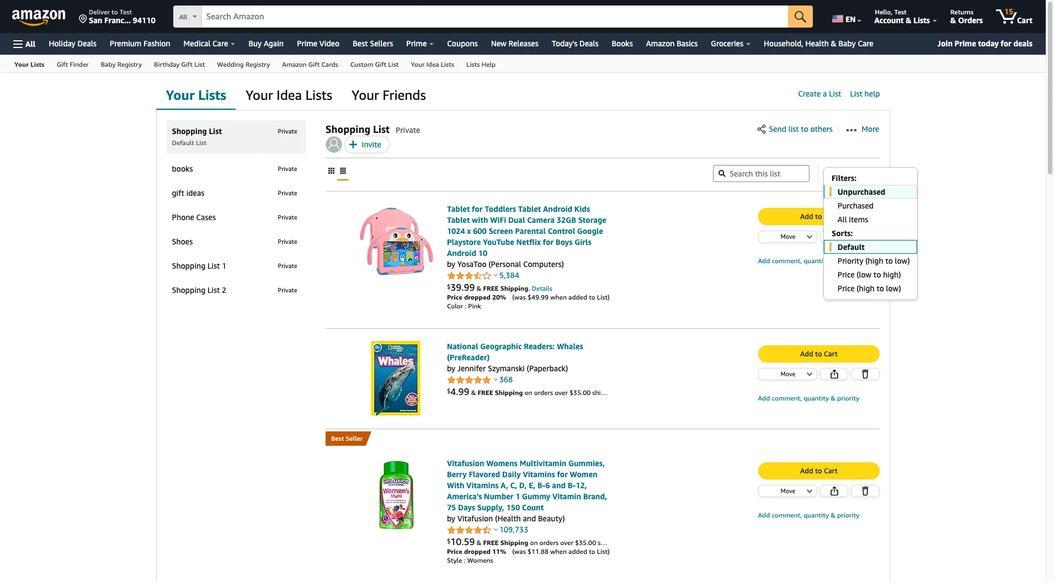 Task type: vqa. For each thing, say whether or not it's contained in the screenshot.
Releases
yes



Task type: describe. For each thing, give the bounding box(es) containing it.
0 horizontal spatial baby
[[101, 60, 116, 68]]

your lists for your lists 'link' associated with bottom your idea lists link
[[166, 87, 226, 103]]

when inside the $ 10 . 59 & free shipping on orders over $35.00  shipped by amazon. price dropped 11% (was $11.88 when added to list) style                                                : womens
[[550, 547, 567, 556]]

2 comment, from the top
[[772, 394, 802, 402]]

beauty)
[[538, 514, 565, 523]]

lists down wedding
[[198, 87, 226, 103]]

private for shopping list 2
[[278, 286, 297, 294]]

gift for amazon gift cards
[[308, 60, 320, 68]]

new releases
[[491, 39, 538, 48]]

prime for prime
[[406, 39, 427, 48]]

priority for 59
[[837, 511, 859, 519]]

amazon for amazon basics
[[646, 39, 675, 48]]

days
[[458, 503, 475, 512]]

filter & sort
[[824, 168, 867, 177]]

shipped for 59
[[598, 539, 622, 547]]

list box containing filters:
[[823, 171, 917, 295]]

free for 4
[[478, 389, 493, 397]]

6
[[545, 481, 550, 490]]

for up with
[[472, 204, 483, 214]]

color
[[447, 302, 463, 310]]

account
[[874, 15, 904, 25]]

3 prime from the left
[[955, 39, 976, 48]]

0 vertical spatial your idea lists link
[[405, 55, 460, 72]]

girls
[[575, 237, 591, 247]]

all inside filters: unpurchased purchased all items sorts: default priority (high to low) price (low to high) price (high to low)
[[838, 214, 847, 224]]

lists right hello, test
[[914, 15, 930, 25]]

all inside button
[[25, 39, 36, 48]]

2 add to cart link from the top
[[759, 346, 879, 362]]

cart inside navigation navigation
[[1017, 15, 1033, 25]]

idea inside navigation navigation
[[426, 60, 439, 68]]

1 horizontal spatial and
[[552, 481, 566, 490]]

priority for 99
[[837, 257, 859, 265]]

today's deals link
[[545, 36, 605, 51]]

returns
[[950, 8, 973, 16]]

. for 39
[[462, 281, 464, 293]]

items
[[849, 214, 868, 224]]

coupons link
[[441, 36, 484, 51]]

2 test from the left
[[894, 8, 907, 16]]

price inside $ 39 . 99 & free shipping . details price dropped 20% (was $49.99 when added to list) color                                                : pink
[[447, 293, 462, 301]]

99 for 39
[[464, 281, 475, 293]]

seller
[[346, 434, 363, 443]]

move for 99
[[781, 233, 795, 240]]

tab list containing your lists
[[156, 80, 890, 111]]

59
[[464, 536, 475, 547]]

gift finder link
[[51, 55, 95, 72]]

dropped inside the $ 10 . 59 & free shipping on orders over $35.00  shipped by amazon. price dropped 11% (was $11.88 when added to list) style                                                : womens
[[464, 547, 491, 556]]

| image
[[838, 125, 838, 132]]

move submit for 59
[[759, 486, 817, 497]]

today
[[978, 39, 999, 48]]

household, health & baby care link
[[757, 36, 880, 51]]

add comment, quantity & priority for 99
[[758, 257, 859, 265]]

holiday deals
[[49, 39, 96, 48]]

control
[[548, 226, 575, 236]]

deliver
[[89, 8, 110, 16]]

(prereader)
[[447, 353, 490, 362]]

google
[[577, 226, 603, 236]]

0 horizontal spatial vitamins
[[466, 481, 499, 490]]

lists down the coupons link
[[441, 60, 454, 68]]

holiday deals link
[[42, 36, 103, 51]]

deals for today's deals
[[579, 39, 599, 48]]

basics
[[677, 39, 698, 48]]

birthday
[[154, 60, 180, 68]]

high)
[[883, 270, 901, 279]]

wedding
[[217, 60, 244, 68]]

150
[[506, 503, 520, 512]]

lists help link
[[460, 55, 502, 72]]

move for 59
[[781, 487, 795, 494]]

1 vertical spatial low)
[[886, 283, 901, 293]]

your friends link
[[342, 80, 435, 111]]

camera
[[527, 215, 555, 225]]

2 b- from the left
[[568, 481, 576, 490]]

switch to grid view image
[[328, 168, 334, 174]]

womens inside the $ 10 . 59 & free shipping on orders over $35.00  shipped by amazon. price dropped 11% (was $11.88 when added to list) style                                                : womens
[[467, 556, 493, 565]]

send list to others
[[769, 124, 833, 134]]

pink
[[468, 302, 481, 310]]

buy
[[249, 39, 262, 48]]

added inside $ 39 . 99 & free shipping . details price dropped 20% (was $49.99 when added to list) color                                                : pink
[[568, 293, 587, 301]]

cart for 39
[[824, 212, 838, 221]]

free for 39
[[483, 284, 499, 292]]

national
[[447, 342, 478, 351]]

books link
[[605, 36, 639, 51]]

2 add to cart from the top
[[800, 349, 838, 358]]

wedding registry
[[217, 60, 270, 68]]

friends
[[383, 87, 426, 103]]

tablet for toddlers tablet android kids tablet with wifi dual camera 32gb storage 1024 x 600 screen parental control google playstore youtube netflix for boys girls android 10 by yosatoo (personal computers)
[[447, 204, 606, 269]]

(was inside the $ 10 . 59 & free shipping on orders over $35.00  shipped by amazon. price dropped 11% (was $11.88 when added to list) style                                                : womens
[[512, 547, 526, 556]]

price (high to low) link
[[824, 281, 917, 295]]

on for 99
[[525, 389, 532, 397]]

0 vertical spatial baby
[[839, 39, 856, 48]]

amazon image
[[12, 10, 66, 26]]

your down birthday gift list
[[166, 87, 195, 103]]

amazon. for 99
[[627, 389, 653, 397]]

your idea lists inside tab list
[[246, 87, 332, 103]]

by inside vitafusion womens multivitamin gummies, berry flavored daily vitamins for women with vitamins a, c, d, e, b-6 and b-12, america's number 1 gummy vitamin brand, 75 days supply, 150 count by vitafusion (health and beauty)
[[447, 514, 455, 523]]

search image
[[719, 170, 726, 177]]

gummies,
[[568, 459, 605, 468]]

idea inside tab list
[[276, 87, 302, 103]]

$ 4 . 99 & free shipping on orders over $35.00  shipped by amazon.
[[447, 386, 655, 397]]

shopping list heading
[[326, 123, 390, 135]]

brand,
[[583, 492, 607, 501]]

add for 2nd add to cart link from the top of the page
[[800, 349, 813, 358]]

flavored
[[469, 470, 500, 479]]

tablet for toddlers tablet android kids tablet with wifi dual camera 32gb storage 1024 x 600 screen parental control google playstore youtube netflix for boys girls android 10 image
[[359, 204, 433, 278]]

1 vertical spatial your idea lists link
[[236, 80, 342, 111]]

Search Amazon text field
[[202, 6, 788, 27]]

shopping list 1
[[172, 261, 226, 270]]

tablet for toddlers tablet android kids tablet with wifi dual camera 32gb storage 1024 x 600 screen parental control google playstore youtube netflix for boys girls android 10 link
[[447, 204, 606, 258]]

1 vertical spatial and
[[523, 514, 536, 523]]

playstore
[[447, 237, 481, 247]]

d,
[[519, 481, 527, 490]]

custom gift list
[[350, 60, 399, 68]]

all inside search field
[[179, 13, 187, 21]]

berry
[[447, 470, 467, 479]]

109,733
[[499, 525, 528, 534]]

1 inside vitafusion womens multivitamin gummies, berry flavored daily vitamins for women with vitamins a, c, d, e, b-6 and b-12, america's number 1 gummy vitamin brand, 75 days supply, 150 count by vitafusion (health and beauty)
[[516, 492, 520, 501]]

shipping for 10
[[500, 539, 528, 547]]

netflix
[[516, 237, 541, 247]]

cart for 10
[[824, 466, 838, 475]]

1 horizontal spatial android
[[543, 204, 572, 214]]

add for add to cart link related to 59
[[800, 466, 813, 475]]

premium fashion link
[[103, 36, 177, 51]]

details link
[[532, 284, 552, 292]]

purchased
[[838, 201, 874, 210]]

& inside the $ 10 . 59 & free shipping on orders over $35.00  shipped by amazon. price dropped 11% (was $11.88 when added to list) style                                                : womens
[[477, 539, 481, 547]]

. for 10
[[462, 536, 464, 547]]

groceries link
[[704, 36, 757, 51]]

0 vertical spatial low)
[[895, 256, 910, 265]]

1 vertical spatial (high
[[857, 283, 875, 293]]

$ for 10
[[447, 537, 451, 545]]

invite link
[[344, 136, 390, 153]]

e,
[[529, 481, 535, 490]]

en
[[846, 14, 856, 24]]

sellers
[[370, 39, 393, 48]]

prime link
[[400, 36, 441, 51]]

list) inside the $ 10 . 59 & free shipping on orders over $35.00  shipped by amazon. price dropped 11% (was $11.88 when added to list) style                                                : womens
[[597, 547, 610, 556]]

best for best sellers
[[353, 39, 368, 48]]

2 share submit from the top
[[820, 369, 848, 380]]

when inside $ 39 . 99 & free shipping . details price dropped 20% (was $49.99 when added to list) color                                                : pink
[[550, 293, 567, 301]]

daily
[[502, 470, 521, 479]]

10 inside tablet for toddlers tablet android kids tablet with wifi dual camera 32gb storage 1024 x 600 screen parental control google playstore youtube netflix for boys girls android 10 by yosatoo (personal computers)
[[478, 248, 487, 258]]

by inside national geographic readers: whales (prereader) by jennifer szymanski (paperback)
[[447, 364, 455, 373]]

create a list
[[798, 89, 841, 98]]

12,
[[576, 481, 587, 490]]

by inside $ 4 . 99 & free shipping on orders over $35.00  shipped by amazon.
[[618, 389, 625, 397]]

filters:
[[832, 173, 857, 182]]

. for 4
[[456, 386, 458, 397]]

premium
[[110, 39, 141, 48]]

your lists for your lists 'link' in the navigation navigation
[[14, 60, 45, 68]]

unpurchased option
[[823, 185, 917, 198]]

vitafusion womens multivitamin gummies, berry flavored daily vitamins for women with vitamins a, c, d, e, b-6 and b-12, america's number 1 gummy vitamin brand, 75 days supply, 150 count image
[[359, 458, 433, 533]]

add for add comment, quantity & priority link for 59
[[758, 511, 770, 519]]

details
[[532, 284, 552, 292]]

womens inside vitafusion womens multivitamin gummies, berry flavored daily vitamins for women with vitamins a, c, d, e, b-6 and b-12, america's number 1 gummy vitamin brand, 75 days supply, 150 count by vitafusion (health and beauty)
[[486, 459, 517, 468]]

comment, for 59
[[772, 511, 802, 519]]

count
[[522, 503, 544, 512]]

finder
[[70, 60, 89, 68]]

account & lists
[[874, 15, 930, 25]]

your down all button
[[14, 60, 29, 68]]

en link
[[826, 3, 866, 30]]

releases
[[509, 39, 538, 48]]

america's
[[447, 492, 482, 501]]

move submit for 99
[[759, 231, 817, 242]]

holiday
[[49, 39, 75, 48]]

cards
[[321, 60, 338, 68]]

for inside vitafusion womens multivitamin gummies, berry flavored daily vitamins for women with vitamins a, c, d, e, b-6 and b-12, america's number 1 gummy vitamin brand, 75 days supply, 150 count by vitafusion (health and beauty)
[[557, 470, 568, 479]]

109,733 link
[[499, 525, 528, 534]]

send
[[769, 124, 786, 134]]

private for shopping list 1
[[278, 262, 297, 269]]

to inside the $ 10 . 59 & free shipping on orders over $35.00  shipped by amazon. price dropped 11% (was $11.88 when added to list) style                                                : womens
[[589, 547, 595, 556]]

cases
[[196, 212, 216, 222]]

shopping list
[[326, 123, 390, 135]]

& inside returns & orders
[[950, 15, 956, 25]]

& inside $ 4 . 99 & free shipping on orders over $35.00  shipped by amazon.
[[471, 389, 476, 397]]

0 vertical spatial (high
[[865, 256, 883, 265]]

phone cases
[[172, 212, 216, 222]]

5,384 link
[[499, 270, 519, 280]]

private for books
[[278, 165, 297, 172]]

add to cart link for 59
[[759, 463, 879, 479]]

filters: link
[[824, 171, 917, 185]]

$11.88
[[528, 547, 549, 556]]

1 b- from the left
[[537, 481, 545, 490]]

default inside shopping list default list
[[172, 139, 194, 147]]

Search this list search field
[[713, 165, 810, 182]]



Task type: locate. For each thing, give the bounding box(es) containing it.
wedding registry link
[[211, 55, 276, 72]]

1 vertical spatial add to cart
[[800, 349, 838, 358]]

registry for wedding registry
[[246, 60, 270, 68]]

quantity
[[804, 257, 829, 265], [804, 394, 829, 402], [804, 511, 829, 519]]

: inside $ 39 . 99 & free shipping . details price dropped 20% (was $49.99 when added to list) color                                                : pink
[[465, 302, 466, 310]]

for inside join prime today for deals link
[[1001, 39, 1011, 48]]

0 vertical spatial vitamins
[[523, 470, 555, 479]]

amazon down again
[[282, 60, 307, 68]]

20%
[[492, 293, 506, 301]]

99 for 4
[[458, 386, 469, 397]]

default link
[[824, 240, 917, 254]]

vitamins down flavored
[[466, 481, 499, 490]]

your down the wedding registry
[[246, 87, 273, 103]]

All search field
[[173, 6, 813, 29]]

test left 94110‌
[[120, 8, 132, 16]]

2
[[222, 285, 226, 295]]

0 vertical spatial share submit
[[820, 231, 848, 242]]

gift right custom
[[375, 60, 386, 68]]

private for phone cases
[[278, 214, 297, 221]]

yosatoo
[[457, 259, 487, 269]]

0 vertical spatial 99
[[464, 281, 475, 293]]

3 share submit from the top
[[820, 486, 848, 497]]

gift right birthday
[[181, 60, 193, 68]]

shopping down shopping list 1
[[172, 285, 205, 295]]

1 care from the left
[[213, 39, 228, 48]]

free inside $ 39 . 99 & free shipping . details price dropped 20% (was $49.99 when added to list) color                                                : pink
[[483, 284, 499, 292]]

free inside the $ 10 . 59 & free shipping on orders over $35.00  shipped by amazon. price dropped 11% (was $11.88 when added to list) style                                                : womens
[[483, 539, 499, 547]]

0 horizontal spatial 1
[[222, 261, 226, 270]]

$ for 4
[[447, 387, 451, 394]]

list inside custom gift list "link"
[[388, 60, 399, 68]]

custom gift list link
[[344, 55, 405, 72]]

1 vertical spatial android
[[447, 248, 476, 258]]

$ for 39
[[447, 283, 451, 290]]

new
[[491, 39, 507, 48]]

: left pink
[[465, 302, 466, 310]]

1 vertical spatial best
[[331, 434, 344, 443]]

1 vertical spatial 99
[[458, 386, 469, 397]]

shipping down 368
[[495, 389, 523, 397]]

test
[[120, 8, 132, 16], [894, 8, 907, 16]]

0 vertical spatial add comment, quantity & priority
[[758, 257, 859, 265]]

to inside deliver to test san franc... 94110‌
[[112, 8, 118, 16]]

low) down high)
[[886, 283, 901, 293]]

(was inside $ 39 . 99 & free shipping . details price dropped 20% (was $49.99 when added to list) color                                                : pink
[[512, 293, 526, 301]]

2 dropped from the top
[[464, 547, 491, 556]]

shopping for shopping list 2
[[172, 285, 205, 295]]

lists help
[[466, 60, 496, 68]]

0 vertical spatial android
[[543, 204, 572, 214]]

priority
[[838, 256, 863, 265]]

toddlers
[[485, 204, 516, 214]]

3 add to cart from the top
[[800, 466, 838, 475]]

shipping down 109,733
[[500, 539, 528, 547]]

$ inside $ 39 . 99 & free shipping . details price dropped 20% (was $49.99 when added to list) color                                                : pink
[[447, 283, 451, 290]]

add to cart
[[800, 212, 838, 221], [800, 349, 838, 358], [800, 466, 838, 475]]

1 horizontal spatial baby
[[839, 39, 856, 48]]

1 move from the top
[[781, 233, 795, 240]]

over down (paperback)
[[555, 389, 568, 397]]

added right $11.88
[[568, 547, 587, 556]]

share submit for 99
[[820, 231, 848, 242]]

health
[[805, 39, 829, 48]]

3 comment, from the top
[[772, 511, 802, 519]]

dropped inside $ 39 . 99 & free shipping . details price dropped 20% (was $49.99 when added to list) color                                                : pink
[[464, 293, 491, 301]]

best up custom
[[353, 39, 368, 48]]

readers:
[[524, 342, 555, 351]]

idea down prime link
[[426, 60, 439, 68]]

2 list) from the top
[[597, 547, 610, 556]]

to inside 'link'
[[801, 124, 808, 134]]

all items link
[[824, 212, 917, 226]]

0 horizontal spatial android
[[447, 248, 476, 258]]

1 dropped from the top
[[464, 293, 491, 301]]

0 horizontal spatial your lists
[[14, 60, 45, 68]]

when
[[550, 293, 567, 301], [550, 547, 567, 556]]

1 horizontal spatial your idea lists link
[[405, 55, 460, 72]]

2 deals from the left
[[579, 39, 599, 48]]

jennifer
[[457, 364, 486, 373]]

default up books
[[172, 139, 194, 147]]

prime up the amazon gift cards link
[[297, 39, 317, 48]]

gift left finder at the top left of the page
[[57, 60, 68, 68]]

0 vertical spatial when
[[550, 293, 567, 301]]

by inside tablet for toddlers tablet android kids tablet with wifi dual camera 32gb storage 1024 x 600 screen parental control google playstore youtube netflix for boys girls android 10 by yosatoo (personal computers)
[[447, 259, 455, 269]]

1 priority from the top
[[837, 257, 859, 265]]

lists down all button
[[30, 60, 45, 68]]

whales
[[557, 342, 583, 351]]

add comment, quantity & priority link for 99
[[758, 257, 859, 265]]

quantity for 59
[[804, 511, 829, 519]]

Move submit
[[759, 231, 817, 242], [759, 369, 817, 380], [759, 486, 817, 497]]

1 horizontal spatial idea
[[426, 60, 439, 68]]

0 horizontal spatial 10
[[451, 536, 462, 547]]

custom
[[350, 60, 373, 68]]

3 gift from the left
[[308, 60, 320, 68]]

1 test from the left
[[120, 8, 132, 16]]

on up $11.88
[[530, 539, 538, 547]]

0 vertical spatial your lists link
[[8, 55, 51, 72]]

1 vertical spatial shipping
[[495, 389, 523, 397]]

added inside the $ 10 . 59 & free shipping on orders over $35.00  shipped by amazon. price dropped 11% (was $11.88 when added to list) style                                                : womens
[[568, 547, 587, 556]]

add for add comment, quantity & priority link related to 99
[[758, 257, 770, 265]]

. down jennifer
[[456, 386, 458, 397]]

99 right 39
[[464, 281, 475, 293]]

video
[[319, 39, 339, 48]]

2 prime from the left
[[406, 39, 427, 48]]

2 vertical spatial shipping
[[500, 539, 528, 547]]

1 quantity from the top
[[804, 257, 829, 265]]

medical care
[[184, 39, 228, 48]]

1 vertical spatial vitafusion
[[457, 514, 493, 523]]

test right hello,
[[894, 8, 907, 16]]

2 horizontal spatial all
[[838, 214, 847, 224]]

your lists inside navigation navigation
[[14, 60, 45, 68]]

2 move submit from the top
[[759, 369, 817, 380]]

cart for 4
[[824, 349, 838, 358]]

1 add comment, quantity & priority link from the top
[[758, 257, 859, 265]]

1 vertical spatial your lists
[[166, 87, 226, 103]]

: inside the $ 10 . 59 & free shipping on orders over $35.00  shipped by amazon. price dropped 11% (was $11.88 when added to list) style                                                : womens
[[464, 556, 466, 565]]

1 gift from the left
[[57, 60, 68, 68]]

on inside $ 4 . 99 & free shipping on orders over $35.00  shipped by amazon.
[[525, 389, 532, 397]]

private for gift ideas
[[278, 189, 297, 196]]

orders inside the $ 10 . 59 & free shipping on orders over $35.00  shipped by amazon. price dropped 11% (was $11.88 when added to list) style                                                : womens
[[540, 539, 559, 547]]

(high down default link
[[865, 256, 883, 265]]

shopping down shoes
[[172, 261, 205, 270]]

0 vertical spatial free
[[483, 284, 499, 292]]

0 vertical spatial all
[[179, 13, 187, 21]]

hello,
[[875, 8, 893, 16]]

dropped left 11%
[[464, 547, 491, 556]]

on
[[525, 389, 532, 397], [530, 539, 538, 547]]

1 horizontal spatial registry
[[246, 60, 270, 68]]

deals right today's
[[579, 39, 599, 48]]

your lists down birthday gift list
[[166, 87, 226, 103]]

0 vertical spatial womens
[[486, 459, 517, 468]]

0 vertical spatial (was
[[512, 293, 526, 301]]

1 (was from the top
[[512, 293, 526, 301]]

1 registry from the left
[[117, 60, 142, 68]]

1 vertical spatial add comment, quantity & priority
[[758, 394, 859, 402]]

.
[[462, 281, 464, 293], [528, 284, 530, 292], [456, 386, 458, 397], [462, 536, 464, 547]]

android down playstore
[[447, 248, 476, 258]]

test inside deliver to test san franc... 94110‌
[[120, 8, 132, 16]]

2 priority from the top
[[837, 394, 859, 402]]

Share submit
[[820, 231, 848, 242], [820, 369, 848, 380], [820, 486, 848, 497]]

0 vertical spatial priority
[[837, 257, 859, 265]]

. up color
[[462, 281, 464, 293]]

care
[[213, 39, 228, 48], [858, 39, 873, 48]]

amazon. for 59
[[632, 539, 658, 547]]

for left boys
[[543, 237, 554, 247]]

navigation navigation
[[0, 0, 1046, 73]]

send list to others image
[[757, 123, 767, 136]]

1 up 2
[[222, 261, 226, 270]]

shipping inside $ 39 . 99 & free shipping . details price dropped 20% (was $49.99 when added to list) color                                                : pink
[[500, 284, 528, 292]]

quantity for 99
[[804, 257, 829, 265]]

orders
[[958, 15, 983, 25]]

2 move from the top
[[781, 370, 795, 377]]

0 vertical spatial amazon.
[[627, 389, 653, 397]]

join prime today for deals
[[938, 39, 1033, 48]]

2 vertical spatial add comment, quantity & priority link
[[758, 511, 859, 519]]

orders inside $ 4 . 99 & free shipping on orders over $35.00  shipped by amazon.
[[534, 389, 553, 397]]

$35.00 inside $ 4 . 99 & free shipping on orders over $35.00  shipped by amazon.
[[570, 389, 591, 397]]

0 vertical spatial $
[[447, 283, 451, 290]]

3 $ from the top
[[447, 537, 451, 545]]

$35.00 for 59
[[575, 539, 596, 547]]

1 vertical spatial free
[[478, 389, 493, 397]]

3 priority from the top
[[837, 511, 859, 519]]

for left women
[[557, 470, 568, 479]]

amazon left basics
[[646, 39, 675, 48]]

4 gift from the left
[[375, 60, 386, 68]]

national geographic readers: whales (prereader) by jennifer szymanski (paperback)
[[447, 342, 583, 373]]

registry for baby registry
[[117, 60, 142, 68]]

0 vertical spatial best
[[353, 39, 368, 48]]

5,384
[[499, 270, 519, 280]]

0 vertical spatial on
[[525, 389, 532, 397]]

2 add comment, quantity & priority link from the top
[[758, 394, 859, 402]]

books
[[172, 164, 193, 173]]

&
[[906, 15, 912, 25], [950, 15, 956, 25], [831, 39, 837, 48], [844, 168, 850, 177], [831, 257, 836, 265], [477, 284, 481, 292], [471, 389, 476, 397], [831, 394, 836, 402], [831, 511, 836, 519], [477, 539, 481, 547]]

help
[[482, 60, 496, 68]]

2 vertical spatial add comment, quantity & priority
[[758, 511, 859, 519]]

shopping up '0' image
[[326, 123, 370, 135]]

1 horizontal spatial your lists link
[[156, 80, 236, 111]]

your down prime link
[[411, 60, 425, 68]]

orders down (paperback)
[[534, 389, 553, 397]]

supply,
[[477, 503, 504, 512]]

add
[[800, 212, 813, 221], [758, 257, 770, 265], [800, 349, 813, 358], [758, 394, 770, 402], [800, 466, 813, 475], [758, 511, 770, 519]]

368 link
[[499, 375, 513, 384]]

shipped for 99
[[592, 389, 616, 397]]

shopping list default list
[[172, 126, 222, 147]]

today's
[[552, 39, 577, 48]]

your lists link for bottom your idea lists link
[[156, 80, 236, 111]]

10 up yosatoo on the top left
[[478, 248, 487, 258]]

gift for custom gift list
[[375, 60, 386, 68]]

1 vertical spatial on
[[530, 539, 538, 547]]

$35.00 down whales at the right
[[570, 389, 591, 397]]

1 vertical spatial your idea lists
[[246, 87, 332, 103]]

b- up vitamin
[[568, 481, 576, 490]]

b- right the e,
[[537, 481, 545, 490]]

new releases link
[[484, 36, 545, 51]]

all up medical
[[179, 13, 187, 21]]

best
[[353, 39, 368, 48], [331, 434, 344, 443]]

1 vertical spatial move submit
[[759, 369, 817, 380]]

1 horizontal spatial your lists
[[166, 87, 226, 103]]

1 horizontal spatial amazon
[[646, 39, 675, 48]]

2 added from the top
[[568, 547, 587, 556]]

your lists
[[14, 60, 45, 68], [166, 87, 226, 103]]

over
[[555, 389, 568, 397], [560, 539, 573, 547]]

c,
[[510, 481, 517, 490]]

best seller link
[[326, 432, 366, 446]]

switch to list view image
[[340, 168, 346, 174]]

2 vertical spatial add to cart
[[800, 466, 838, 475]]

add to cart for 99
[[800, 212, 838, 221]]

0 vertical spatial dropped
[[464, 293, 491, 301]]

vitafusion up berry
[[447, 459, 484, 468]]

over inside the $ 10 . 59 & free shipping on orders over $35.00  shipped by amazon. price dropped 11% (was $11.88 when added to list) style                                                : womens
[[560, 539, 573, 547]]

. inside the $ 10 . 59 & free shipping on orders over $35.00  shipped by amazon. price dropped 11% (was $11.88 when added to list) style                                                : womens
[[462, 536, 464, 547]]

1 horizontal spatial b-
[[568, 481, 576, 490]]

0 vertical spatial 1
[[222, 261, 226, 270]]

default option
[[823, 240, 917, 254]]

lists left help
[[466, 60, 480, 68]]

baby registry
[[101, 60, 142, 68]]

more
[[862, 124, 879, 134]]

your lists link inside navigation navigation
[[8, 55, 51, 72]]

comment,
[[772, 257, 802, 265], [772, 394, 802, 402], [772, 511, 802, 519]]

2 vertical spatial priority
[[837, 511, 859, 519]]

2 care from the left
[[858, 39, 873, 48]]

added right $49.99
[[568, 293, 587, 301]]

gift inside "link"
[[375, 60, 386, 68]]

prime
[[297, 39, 317, 48], [406, 39, 427, 48], [955, 39, 976, 48]]

$ up style
[[447, 537, 451, 545]]

amazon. inside $ 4 . 99 & free shipping on orders over $35.00  shipped by amazon.
[[627, 389, 653, 397]]

vitafusion womens multivitamin gummies, berry flavored daily vitamins for women with vitamins a, c, d, e, b-6 and b-12, america's number 1 gummy vitamin brand, 75 days supply, 150 count link
[[447, 459, 607, 512]]

price inside the $ 10 . 59 & free shipping on orders over $35.00  shipped by amazon. price dropped 11% (was $11.88 when added to list) style                                                : womens
[[447, 547, 462, 556]]

$
[[447, 283, 451, 290], [447, 387, 451, 394], [447, 537, 451, 545]]

1 when from the top
[[550, 293, 567, 301]]

and right 6
[[552, 481, 566, 490]]

add comment, quantity & priority
[[758, 257, 859, 265], [758, 394, 859, 402], [758, 511, 859, 519]]

2 (was from the top
[[512, 547, 526, 556]]

more options image
[[847, 129, 857, 131]]

2 vertical spatial quantity
[[804, 511, 829, 519]]

1 down c,
[[516, 492, 520, 501]]

join prime today for deals link
[[933, 36, 1037, 51]]

(was left $49.99
[[512, 293, 526, 301]]

1 vertical spatial comment,
[[772, 394, 802, 402]]

shipping inside $ 4 . 99 & free shipping on orders over $35.00  shipped by amazon.
[[495, 389, 523, 397]]

1 prime from the left
[[297, 39, 317, 48]]

tab list
[[156, 80, 890, 111]]

dropped up pink
[[464, 293, 491, 301]]

share submit for 59
[[820, 486, 848, 497]]

list inside birthday gift list link
[[194, 60, 205, 68]]

2 vertical spatial free
[[483, 539, 499, 547]]

all up sorts:
[[838, 214, 847, 224]]

gift for birthday gift list
[[181, 60, 193, 68]]

3 add to cart link from the top
[[759, 463, 879, 479]]

orders up $11.88
[[540, 539, 559, 547]]

2 vertical spatial comment,
[[772, 511, 802, 519]]

women
[[570, 470, 598, 479]]

1 add comment, quantity & priority from the top
[[758, 257, 859, 265]]

1 vertical spatial vitamins
[[466, 481, 499, 490]]

free up 11%
[[483, 539, 499, 547]]

0 vertical spatial your idea lists
[[411, 60, 454, 68]]

with
[[472, 215, 488, 225]]

purchased link
[[824, 198, 917, 212]]

android up 32gb
[[543, 204, 572, 214]]

1 comment, from the top
[[772, 257, 802, 265]]

baby down premium
[[101, 60, 116, 68]]

for
[[1001, 39, 1011, 48], [472, 204, 483, 214], [543, 237, 554, 247], [557, 470, 568, 479]]

0 horizontal spatial best
[[331, 434, 344, 443]]

send list to others link
[[757, 123, 833, 136]]

amazon for amazon gift cards
[[282, 60, 307, 68]]

gift left cards
[[308, 60, 320, 68]]

3 move from the top
[[781, 487, 795, 494]]

add comment, quantity & priority for 59
[[758, 511, 859, 519]]

3 add comment, quantity & priority link from the top
[[758, 511, 859, 519]]

your down custom
[[352, 87, 379, 103]]

0 vertical spatial comment,
[[772, 257, 802, 265]]

shopping down your lists heading
[[172, 126, 207, 136]]

3 quantity from the top
[[804, 511, 829, 519]]

baby down en at top
[[839, 39, 856, 48]]

your lists heading
[[166, 87, 226, 103]]

premium fashion
[[110, 39, 170, 48]]

sort
[[852, 168, 867, 177]]

shipping inside the $ 10 . 59 & free shipping on orders over $35.00  shipped by amazon. price dropped 11% (was $11.88 when added to list) style                                                : womens
[[500, 539, 528, 547]]

orders for 99
[[534, 389, 553, 397]]

1 vertical spatial shipped
[[598, 539, 622, 547]]

womens up 'daily'
[[486, 459, 517, 468]]

your idea lists down prime link
[[411, 60, 454, 68]]

ideas
[[186, 188, 204, 198]]

. up style
[[462, 536, 464, 547]]

low) up high)
[[895, 256, 910, 265]]

baby registry link
[[95, 55, 148, 72]]

0 horizontal spatial your idea lists link
[[236, 80, 342, 111]]

over inside $ 4 . 99 & free shipping on orders over $35.00  shipped by amazon.
[[555, 389, 568, 397]]

1 vertical spatial (was
[[512, 547, 526, 556]]

free
[[483, 284, 499, 292], [478, 389, 493, 397], [483, 539, 499, 547]]

2 vertical spatial move
[[781, 487, 795, 494]]

0 horizontal spatial your idea lists
[[246, 87, 332, 103]]

over for 59
[[560, 539, 573, 547]]

best seller
[[331, 434, 363, 443]]

amazon basics link
[[639, 36, 704, 51]]

1 add to cart link from the top
[[759, 209, 879, 225]]

idea down amazon gift cards
[[276, 87, 302, 103]]

$ inside the $ 10 . 59 & free shipping on orders over $35.00  shipped by amazon. price dropped 11% (was $11.88 when added to list) style                                                : womens
[[447, 537, 451, 545]]

registry down buy
[[246, 60, 270, 68]]

shipping down the 5,384
[[500, 284, 528, 292]]

womens down 11%
[[467, 556, 493, 565]]

shopping inside shopping list default list
[[172, 126, 207, 136]]

all down amazon image
[[25, 39, 36, 48]]

0 horizontal spatial prime
[[297, 39, 317, 48]]

10 left 59
[[451, 536, 462, 547]]

style
[[447, 556, 462, 565]]

1 deals from the left
[[77, 39, 96, 48]]

household, health & baby care
[[764, 39, 873, 48]]

add for add to cart link related to 99
[[800, 212, 813, 221]]

2 add comment, quantity & priority from the top
[[758, 394, 859, 402]]

list box
[[823, 171, 917, 295]]

1 vertical spatial $35.00
[[575, 539, 596, 547]]

99 inside $ 39 . 99 & free shipping . details price dropped 20% (was $49.99 when added to list) color                                                : pink
[[464, 281, 475, 293]]

1 vertical spatial amazon.
[[632, 539, 658, 547]]

for left deals
[[1001, 39, 1011, 48]]

1 share submit from the top
[[820, 231, 848, 242]]

on inside the $ 10 . 59 & free shipping on orders over $35.00  shipped by amazon. price dropped 11% (was $11.88 when added to list) style                                                : womens
[[530, 539, 538, 547]]

prime right sellers in the left of the page
[[406, 39, 427, 48]]

shipping for 4
[[495, 389, 523, 397]]

your idea lists down amazon gift cards
[[246, 87, 332, 103]]

1 added from the top
[[568, 293, 587, 301]]

1 vertical spatial list)
[[597, 547, 610, 556]]

prime right join
[[955, 39, 976, 48]]

shopping for shopping list default list
[[172, 126, 207, 136]]

0 vertical spatial shipping
[[500, 284, 528, 292]]

$35.00 down brand,
[[575, 539, 596, 547]]

1 horizontal spatial all
[[179, 13, 187, 21]]

& inside $ 39 . 99 & free shipping . details price dropped 20% (was $49.99 when added to list) color                                                : pink
[[477, 284, 481, 292]]

vitamins down multivitamin
[[523, 470, 555, 479]]

1 vertical spatial over
[[560, 539, 573, 547]]

99 right 4
[[458, 386, 469, 397]]

1 vertical spatial your lists link
[[156, 80, 236, 111]]

0 vertical spatial vitafusion
[[447, 459, 484, 468]]

shipping for 39
[[500, 284, 528, 292]]

coupons
[[447, 39, 478, 48]]

1 vertical spatial share submit
[[820, 369, 848, 380]]

$ down '(prereader)'
[[447, 387, 451, 394]]

shopping for shopping list
[[326, 123, 370, 135]]

deals for holiday deals
[[77, 39, 96, 48]]

$35.00 inside the $ 10 . 59 & free shipping on orders over $35.00  shipped by amazon. price dropped 11% (was $11.88 when added to list) style                                                : womens
[[575, 539, 596, 547]]

1 horizontal spatial default
[[838, 242, 865, 251]]

add for second add comment, quantity & priority link from the bottom of the page
[[758, 394, 770, 402]]

add to cart for 59
[[800, 466, 838, 475]]

2 gift from the left
[[181, 60, 193, 68]]

0 vertical spatial over
[[555, 389, 568, 397]]

over for 99
[[555, 389, 568, 397]]

None submit
[[788, 6, 813, 28], [851, 369, 879, 380], [851, 486, 879, 497], [788, 6, 813, 28], [851, 369, 879, 380], [851, 486, 879, 497]]

1 list) from the top
[[597, 293, 610, 301]]

on down (paperback)
[[525, 389, 532, 397]]

by inside the $ 10 . 59 & free shipping on orders over $35.00  shipped by amazon. price dropped 11% (was $11.88 when added to list) style                                                : womens
[[623, 539, 631, 547]]

& inside the household, health & baby care link
[[831, 39, 837, 48]]

free for 10
[[483, 539, 499, 547]]

& inside filter & sort link
[[844, 168, 850, 177]]

. up $49.99
[[528, 284, 530, 292]]

prime for prime video
[[297, 39, 317, 48]]

your idea lists link down amazon gift cards
[[236, 80, 342, 111]]

fashion
[[144, 39, 170, 48]]

shopping for shopping list 1
[[172, 261, 205, 270]]

orders for 59
[[540, 539, 559, 547]]

1 $ from the top
[[447, 283, 451, 290]]

best inside navigation navigation
[[353, 39, 368, 48]]

price
[[838, 270, 855, 279], [838, 283, 855, 293], [447, 293, 462, 301], [447, 547, 462, 556]]

to inside $ 39 . 99 & free shipping . details price dropped 20% (was $49.99 when added to list) color                                                : pink
[[589, 293, 595, 301]]

3 add comment, quantity & priority from the top
[[758, 511, 859, 519]]

0 vertical spatial idea
[[426, 60, 439, 68]]

2 $ from the top
[[447, 387, 451, 394]]

free down jennifer
[[478, 389, 493, 397]]

1 horizontal spatial care
[[858, 39, 873, 48]]

10 inside the $ 10 . 59 & free shipping on orders over $35.00  shipped by amazon. price dropped 11% (was $11.88 when added to list) style                                                : womens
[[451, 536, 462, 547]]

1 vertical spatial quantity
[[804, 394, 829, 402]]

0 horizontal spatial and
[[523, 514, 536, 523]]

registry down premium
[[117, 60, 142, 68]]

2 quantity from the top
[[804, 394, 829, 402]]

national geographic readers: whales (prereader) image
[[359, 341, 433, 416]]

0 vertical spatial added
[[568, 293, 587, 301]]

deliver to test san franc... 94110‌
[[89, 8, 155, 25]]

list) inside $ 39 . 99 & free shipping . details price dropped 20% (was $49.99 when added to list) color                                                : pink
[[597, 293, 610, 301]]

unpurchased link
[[824, 185, 917, 198]]

your lists down all button
[[14, 60, 45, 68]]

best for best seller
[[331, 434, 344, 443]]

lists down amazon gift cards
[[305, 87, 332, 103]]

shipped inside the $ 10 . 59 & free shipping on orders over $35.00  shipped by amazon. price dropped 11% (was $11.88 when added to list) style                                                : womens
[[598, 539, 622, 547]]

1 horizontal spatial 10
[[478, 248, 487, 258]]

: right style
[[464, 556, 466, 565]]

0 horizontal spatial test
[[120, 8, 132, 16]]

private for shoes
[[278, 238, 297, 245]]

comment, for 99
[[772, 257, 802, 265]]

$35.00 for 99
[[570, 389, 591, 397]]

shipped inside $ 4 . 99 & free shipping on orders over $35.00  shipped by amazon.
[[592, 389, 616, 397]]

your lists link down all button
[[8, 55, 51, 72]]

best left seller
[[331, 434, 344, 443]]

amazon. inside the $ 10 . 59 & free shipping on orders over $35.00  shipped by amazon. price dropped 11% (was $11.88 when added to list) style                                                : womens
[[632, 539, 658, 547]]

add comment, quantity & priority link for 59
[[758, 511, 859, 519]]

1 move submit from the top
[[759, 231, 817, 242]]

add to cart link for 99
[[759, 209, 879, 225]]

0 horizontal spatial all
[[25, 39, 36, 48]]

free up 20% at bottom left
[[483, 284, 499, 292]]

over down beauty)
[[560, 539, 573, 547]]

again
[[264, 39, 284, 48]]

0 horizontal spatial deals
[[77, 39, 96, 48]]

1 vertical spatial move
[[781, 370, 795, 377]]

0 horizontal spatial b-
[[537, 481, 545, 490]]

2 when from the top
[[550, 547, 567, 556]]

$ inside $ 4 . 99 & free shipping on orders over $35.00  shipped by amazon.
[[447, 387, 451, 394]]

on for 59
[[530, 539, 538, 547]]

0 vertical spatial shipped
[[592, 389, 616, 397]]

your idea lists inside navigation navigation
[[411, 60, 454, 68]]

(was left $11.88
[[512, 547, 526, 556]]

2 vertical spatial all
[[838, 214, 847, 224]]

1 vertical spatial default
[[838, 242, 865, 251]]

care up wedding
[[213, 39, 228, 48]]

your lists inside tab list
[[166, 87, 226, 103]]

3 move submit from the top
[[759, 486, 817, 497]]

1 vertical spatial add comment, quantity & priority link
[[758, 394, 859, 402]]

2 horizontal spatial prime
[[955, 39, 976, 48]]

0 image
[[326, 136, 342, 153]]

free inside $ 4 . 99 & free shipping on orders over $35.00  shipped by amazon.
[[478, 389, 493, 397]]

your idea lists link down prime link
[[405, 55, 460, 72]]

2 registry from the left
[[246, 60, 270, 68]]

san
[[89, 15, 102, 25]]

2 vertical spatial add to cart link
[[759, 463, 879, 479]]

1 vertical spatial add to cart link
[[759, 346, 879, 362]]

1 add to cart from the top
[[800, 212, 838, 221]]

when down details link
[[550, 293, 567, 301]]

default inside filters: unpurchased purchased all items sorts: default priority (high to low) price (low to high) price (high to low)
[[838, 242, 865, 251]]

1 horizontal spatial deals
[[579, 39, 599, 48]]

birthday gift list
[[154, 60, 205, 68]]

your lists link for gift finder link
[[8, 55, 51, 72]]

default up priority
[[838, 242, 865, 251]]

1 vertical spatial amazon
[[282, 60, 307, 68]]



